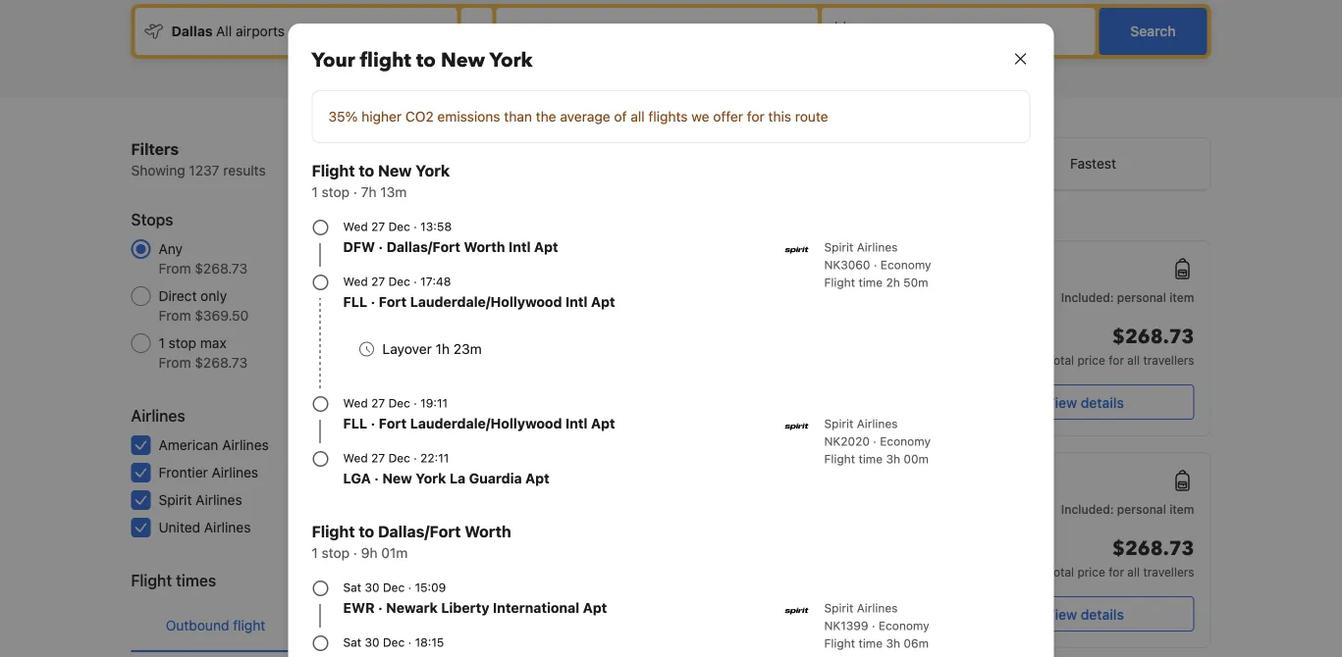 Task type: vqa. For each thing, say whether or not it's contained in the screenshot.


Task type: locate. For each thing, give the bounding box(es) containing it.
2 vertical spatial time
[[859, 637, 883, 651]]

time inside spirit airlines nk3060 · economy flight time 2h 50m
[[859, 276, 883, 290]]

item for 2nd view details button from the bottom of the page
[[1170, 291, 1194, 304]]

0 vertical spatial item
[[1170, 291, 1194, 304]]

wed inside the wed 27 dec · 19:11 fll · fort lauderdale/hollywood intl apt
[[343, 397, 368, 410]]

30 up ewr
[[365, 581, 380, 595]]

time inside the spirit airlines nk2020 · economy flight time 3h 00m
[[859, 453, 883, 466]]

1 vertical spatial item
[[1170, 503, 1194, 516]]

economy for fort lauderdale/hollywood intl apt
[[881, 258, 931, 272]]

1 vertical spatial intl
[[565, 294, 588, 310]]

fll for wed 27 dec · 19:11 fll · fort lauderdale/hollywood intl apt
[[343, 416, 367, 432]]

dfw
[[343, 239, 375, 255], [588, 283, 614, 297]]

from
[[159, 261, 191, 277], [159, 308, 191, 324], [159, 355, 191, 371]]

worth inside "flight to dallas/fort worth 1 stop · 9h 01m"
[[465, 523, 511, 541]]

1 vertical spatial $268.73 total price for all travellers
[[1047, 536, 1194, 579]]

1 vertical spatial included:
[[1061, 503, 1114, 516]]

0 vertical spatial view
[[1046, 395, 1077, 411]]

personal for 2nd view details button
[[1117, 503, 1166, 516]]

fort inside the wed 27 dec · 19:11 fll · fort lauderdale/hollywood intl apt
[[379, 416, 407, 432]]

· inside "flight to dallas/fort worth 1 stop · 9h 01m"
[[353, 545, 357, 562]]

dec down 13m
[[388, 220, 410, 234]]

1 vertical spatial lga
[[343, 471, 371, 487]]

2 vertical spatial york
[[416, 471, 446, 487]]

travellers for 2nd view details button
[[1143, 566, 1194, 579]]

flight
[[360, 47, 411, 74], [233, 618, 265, 634], [391, 618, 424, 634]]

1 inside 1 stop max from $268.73
[[159, 335, 165, 352]]

this
[[768, 108, 791, 125]]

1 vertical spatial 1
[[159, 335, 165, 352]]

0 vertical spatial to
[[416, 47, 436, 74]]

2 vertical spatial intl
[[565, 416, 588, 432]]

from down direct
[[159, 308, 191, 324]]

average
[[560, 108, 610, 125]]

york left la
[[416, 471, 446, 487]]

$268.73 total price for all travellers for 2nd view details button
[[1047, 536, 1194, 579]]

1237 left results
[[189, 162, 219, 179]]

22:11 lga . 27 dec
[[871, 260, 943, 297]]

2 personal from the top
[[1117, 503, 1166, 516]]

1 vertical spatial worth
[[465, 523, 511, 541]]

1 personal from the top
[[1117, 291, 1166, 304]]

1 vertical spatial fort
[[379, 416, 407, 432]]

0 vertical spatial details
[[1081, 395, 1124, 411]]

1 vertical spatial price
[[1078, 566, 1105, 579]]

22:11 left the 36
[[420, 452, 449, 465]]

flight to dallas/fort worth 1 stop · 9h 01m
[[312, 523, 511, 562]]

apt
[[534, 239, 558, 255], [591, 294, 615, 310], [591, 416, 615, 432], [525, 471, 550, 487], [583, 600, 607, 617]]

3h left the "00m"
[[886, 453, 900, 466]]

1 spirit airlines image from the top
[[785, 239, 809, 262]]

wed left 17:48
[[343, 275, 368, 289]]

to inside "flight to dallas/fort worth 1 stop · 9h 01m"
[[359, 523, 374, 541]]

spirit inside spirit airlines nk1399 · economy flight time 3h 06m
[[824, 602, 854, 616]]

30 inside sat 30 dec · 15:09 ewr · newark liberty international apt
[[365, 581, 380, 595]]

2 30 from the top
[[365, 636, 380, 650]]

0 vertical spatial travellers
[[1143, 353, 1194, 367]]

0 vertical spatial 1237
[[189, 162, 219, 179]]

27 inside wed 27 dec · 13:58 dfw · dallas/fort worth intl apt
[[371, 220, 385, 234]]

2 price from the top
[[1078, 566, 1105, 579]]

flight up ewr
[[312, 523, 355, 541]]

stop for flight to dallas/fort worth
[[322, 545, 350, 562]]

.
[[897, 279, 901, 293]]

flight right outbound
[[233, 618, 265, 634]]

30 down return
[[365, 636, 380, 650]]

flights
[[648, 108, 688, 125]]

0 vertical spatial included:
[[1061, 291, 1114, 304]]

view
[[1046, 395, 1077, 411], [1046, 607, 1077, 623]]

stop inside flight to new york 1 stop · 7h 13m
[[322, 184, 350, 200]]

view details for 2nd view details button
[[1046, 607, 1124, 623]]

return flight button
[[300, 601, 469, 652]]

· right nk2020 at the bottom of the page
[[873, 435, 877, 449]]

flight inside return flight button
[[391, 618, 424, 634]]

apt inside wed 27 dec · 13:58 dfw · dallas/fort worth intl apt
[[534, 239, 558, 255]]

time
[[859, 276, 883, 290], [859, 453, 883, 466], [859, 637, 883, 651]]

3h
[[886, 453, 900, 466], [886, 637, 900, 651]]

27 for wed 27 dec · 22:11 lga · new york la guardia apt
[[371, 452, 385, 465]]

1 vertical spatial travellers
[[1143, 566, 1194, 579]]

showing
[[131, 162, 185, 179]]

details for 2nd view details button
[[1081, 607, 1124, 623]]

dec for wed 27 dec · 13:58 dfw · dallas/fort worth intl apt
[[388, 220, 410, 234]]

flight for return
[[391, 618, 424, 634]]

3h inside spirit airlines nk1399 · economy flight time 3h 06m
[[886, 637, 900, 651]]

flight down 35%
[[312, 162, 355, 180]]

stop left max
[[169, 335, 196, 352]]

4 wed from the top
[[343, 452, 368, 465]]

1 horizontal spatial 22:11
[[903, 260, 943, 278]]

13m
[[380, 184, 407, 200]]

spirit airlines image
[[785, 239, 809, 262], [785, 415, 809, 439]]

return
[[345, 618, 387, 634]]

2 lauderdale/hollywood from the top
[[410, 416, 562, 432]]

3h left the 06m
[[886, 637, 900, 651]]

·
[[353, 184, 357, 200], [414, 220, 417, 234], [378, 239, 383, 255], [874, 258, 877, 272], [414, 275, 417, 289], [371, 294, 375, 310], [414, 397, 417, 410], [371, 416, 375, 432], [873, 435, 877, 449], [414, 452, 417, 465], [374, 471, 379, 487], [353, 545, 357, 562], [408, 581, 412, 595], [378, 600, 383, 617], [872, 620, 875, 633], [408, 636, 412, 650]]

0 vertical spatial spirit airlines
[[525, 405, 598, 418]]

0 horizontal spatial 1237
[[189, 162, 219, 179]]

lauderdale/hollywood
[[410, 294, 562, 310], [410, 416, 562, 432]]

27 inside the wed 27 dec · 19:11 fll · fort lauderdale/hollywood intl apt
[[371, 397, 385, 410]]

3 from from the top
[[159, 355, 191, 371]]

· right nk3060
[[874, 258, 877, 272]]

lga inside 22:11 lga . 27 dec
[[871, 283, 894, 297]]

wed left the 19:11
[[343, 397, 368, 410]]

2 time from the top
[[859, 453, 883, 466]]

3h for newark liberty international apt
[[886, 637, 900, 651]]

3 time from the top
[[859, 637, 883, 651]]

wed down "7h"
[[343, 220, 368, 234]]

2 vertical spatial all
[[1128, 566, 1140, 579]]

0 vertical spatial 1
[[312, 184, 318, 200]]

1 fll from the top
[[343, 294, 367, 310]]

2 fort from the top
[[379, 416, 407, 432]]

1 down direct
[[159, 335, 165, 352]]

2 details from the top
[[1081, 607, 1124, 623]]

york down co2
[[416, 162, 450, 180]]

frontier airlines
[[159, 465, 258, 481]]

0 vertical spatial 22:11
[[903, 260, 943, 278]]

27 inside wed 27 dec · 22:11 lga · new york la guardia apt
[[371, 452, 385, 465]]

0 vertical spatial price
[[1078, 353, 1105, 367]]

30 for sat 30 dec · 18:15
[[365, 636, 380, 650]]

economy inside the spirit airlines nk2020 · economy flight time 3h 00m
[[880, 435, 931, 449]]

spirit airlines nk3060 · economy flight time 2h 50m
[[824, 241, 931, 290]]

1 vertical spatial time
[[859, 453, 883, 466]]

7h
[[361, 184, 377, 200]]

from down any
[[159, 261, 191, 277]]

new left la
[[382, 471, 412, 487]]

13:58
[[420, 220, 452, 234]]

sat 30 dec · 15:09 ewr · newark liberty international apt
[[343, 581, 607, 617]]

· inside spirit airlines nk1399 · economy flight time 3h 06m
[[872, 620, 875, 633]]

1 inside flight to new york 1 stop · 7h 13m
[[312, 184, 318, 200]]

1 horizontal spatial 1237
[[438, 241, 469, 257]]

dec left the 19:11
[[388, 397, 410, 410]]

spirit airlines image left nk2020 at the bottom of the page
[[785, 415, 809, 439]]

3h for fort lauderdale/hollywood intl apt
[[886, 453, 900, 466]]

apt inside sat 30 dec · 15:09 ewr · newark liberty international apt
[[583, 600, 607, 617]]

nk3060
[[824, 258, 870, 272]]

30 for sat 30 dec · 15:09 ewr · newark liberty international apt
[[365, 581, 380, 595]]

view details for 2nd view details button from the bottom of the page
[[1046, 395, 1124, 411]]

$268.73
[[195, 261, 248, 277], [1112, 324, 1194, 351], [195, 355, 248, 371], [1112, 536, 1194, 563]]

1 vertical spatial lauderdale/hollywood
[[410, 416, 562, 432]]

0 vertical spatial view details
[[1046, 395, 1124, 411]]

intl for apt
[[509, 239, 531, 255]]

travellers
[[1143, 353, 1194, 367], [1143, 566, 1194, 579]]

apt inside the wed 27 dec · 19:11 fll · fort lauderdale/hollywood intl apt
[[591, 416, 615, 432]]

· down 13m
[[378, 239, 383, 255]]

to for new
[[359, 162, 374, 180]]

apt for wed 27 dec · 13:58 dfw · dallas/fort worth intl apt
[[534, 239, 558, 255]]

2 spirit airlines image from the top
[[785, 415, 809, 439]]

1152
[[440, 335, 469, 352]]

intl inside the wed 27 dec · 19:11 fll · fort lauderdale/hollywood intl apt
[[565, 416, 588, 432]]

2 item from the top
[[1170, 503, 1194, 516]]

0 vertical spatial fort
[[379, 294, 407, 310]]

1 vertical spatial fll
[[343, 416, 367, 432]]

· left "7h"
[[353, 184, 357, 200]]

travellers for 2nd view details button from the bottom of the page
[[1143, 353, 1194, 367]]

for
[[747, 108, 765, 125], [1109, 353, 1124, 367], [1109, 566, 1124, 579]]

dfw inside wed 27 dec · 13:58 dfw · dallas/fort worth intl apt
[[343, 239, 375, 255]]

lauderdale/hollywood for wed 27 dec · 19:11 fll · fort lauderdale/hollywood intl apt
[[410, 416, 562, 432]]

dec
[[388, 220, 410, 234], [388, 275, 410, 289], [921, 283, 943, 297], [388, 397, 410, 410], [388, 452, 410, 465], [383, 581, 405, 595], [383, 636, 405, 650]]

flight for your
[[360, 47, 411, 74]]

0 vertical spatial included: personal item
[[1061, 291, 1194, 304]]

all inside your flight to new york dialog
[[631, 108, 645, 125]]

0 vertical spatial for
[[747, 108, 765, 125]]

dec inside the wed 27 dec · 19:11 fll · fort lauderdale/hollywood intl apt
[[388, 397, 410, 410]]

1 vertical spatial details
[[1081, 607, 1124, 623]]

we
[[692, 108, 709, 125]]

flight down nk1399
[[824, 637, 855, 651]]

27 left the 19:11
[[371, 397, 385, 410]]

1 left 9h
[[312, 545, 318, 562]]

1 fort from the top
[[379, 294, 407, 310]]

0 vertical spatial all
[[631, 108, 645, 125]]

york up the than at the top left
[[490, 47, 533, 74]]

tab list
[[131, 601, 469, 654]]

included: personal item
[[1061, 291, 1194, 304], [1061, 503, 1194, 516]]

1 vertical spatial view
[[1046, 607, 1077, 623]]

0 vertical spatial worth
[[464, 239, 505, 255]]

economy up the "00m"
[[880, 435, 931, 449]]

1 vertical spatial dallas/fort
[[378, 523, 461, 541]]

intl inside wed 27 dec · 13:58 dfw · dallas/fort worth intl apt
[[509, 239, 531, 255]]

outbound flight
[[166, 618, 265, 634]]

lga up 9h
[[343, 471, 371, 487]]

0 vertical spatial personal
[[1117, 291, 1166, 304]]

stop left "7h"
[[322, 184, 350, 200]]

1237 inside filters showing 1237 results
[[189, 162, 219, 179]]

1 3h from the top
[[886, 453, 900, 466]]

time left 2h at the top of the page
[[859, 276, 883, 290]]

lauderdale/hollywood up the 23m
[[410, 294, 562, 310]]

time down nk2020 at the bottom of the page
[[859, 453, 883, 466]]

spirit airlines image left nk3060
[[785, 239, 809, 262]]

1237 down the 13:58
[[438, 241, 469, 257]]

fort inside wed 27 dec · 17:48 fll · fort lauderdale/hollywood intl apt
[[379, 294, 407, 310]]

2 view from the top
[[1046, 607, 1077, 623]]

0 vertical spatial fll
[[343, 294, 367, 310]]

lga left .
[[871, 283, 894, 297]]

flight
[[312, 162, 355, 180], [824, 276, 855, 290], [824, 453, 855, 466], [312, 523, 355, 541], [131, 572, 172, 591], [824, 637, 855, 651]]

your flight to new york dialog
[[265, 0, 1078, 658]]

item
[[1170, 291, 1194, 304], [1170, 503, 1194, 516]]

dec down return flight
[[383, 636, 405, 650]]

sat inside sat 30 dec · 15:09 ewr · newark liberty international apt
[[343, 581, 361, 595]]

1 included: from the top
[[1061, 291, 1114, 304]]

apt inside wed 27 dec · 17:48 fll · fort lauderdale/hollywood intl apt
[[591, 294, 615, 310]]

35%
[[328, 108, 358, 125]]

1 left "7h"
[[312, 184, 318, 200]]

worth up wed 27 dec · 17:48 fll · fort lauderdale/hollywood intl apt
[[464, 239, 505, 255]]

27 left 492
[[371, 452, 385, 465]]

dec left 17:48
[[388, 275, 410, 289]]

time inside spirit airlines nk1399 · economy flight time 3h 06m
[[859, 637, 883, 651]]

1 vertical spatial included: personal item
[[1061, 503, 1194, 516]]

1 from from the top
[[159, 261, 191, 277]]

lauderdale/hollywood inside wed 27 dec · 17:48 fll · fort lauderdale/hollywood intl apt
[[410, 294, 562, 310]]

flight down nk3060
[[824, 276, 855, 290]]

flight down nk2020 at the bottom of the page
[[824, 453, 855, 466]]

to up 9h
[[359, 523, 374, 541]]

1 30 from the top
[[365, 581, 380, 595]]

1 included: personal item from the top
[[1061, 291, 1194, 304]]

dallas/fort down the 13:58
[[387, 239, 460, 255]]

fort up the layover
[[379, 294, 407, 310]]

airlines
[[857, 241, 898, 254], [557, 405, 598, 418], [131, 407, 185, 426], [857, 417, 898, 431], [222, 437, 269, 454], [212, 465, 258, 481], [196, 492, 242, 509], [204, 520, 251, 536], [857, 602, 898, 616], [557, 617, 598, 630]]

0 horizontal spatial dfw
[[343, 239, 375, 255]]

1 vertical spatial economy
[[880, 435, 931, 449]]

flight down "newark"
[[391, 618, 424, 634]]

0 vertical spatial dallas/fort
[[387, 239, 460, 255]]

york inside flight to new york 1 stop · 7h 13m
[[416, 162, 450, 180]]

22:11 right 2h at the top of the page
[[903, 260, 943, 278]]

flight inside your flight to new york dialog
[[360, 47, 411, 74]]

from inside any from $268.73
[[159, 261, 191, 277]]

1 sat from the top
[[343, 581, 361, 595]]

worth down "guardia"
[[465, 523, 511, 541]]

spirit inside spirit airlines nk3060 · economy flight time 2h 50m
[[824, 241, 854, 254]]

· up return flight
[[378, 600, 383, 617]]

stop
[[322, 184, 350, 200], [169, 335, 196, 352], [322, 545, 350, 562]]

· left the 19:11
[[414, 397, 417, 410]]

27 right .
[[904, 283, 918, 297]]

wed inside wed 27 dec · 22:11 lga · new york la guardia apt
[[343, 452, 368, 465]]

wed inside wed 27 dec · 17:48 fll · fort lauderdale/hollywood intl apt
[[343, 275, 368, 289]]

stop left 9h
[[322, 545, 350, 562]]

1 vertical spatial dfw
[[588, 283, 614, 297]]

fll inside wed 27 dec · 17:48 fll · fort lauderdale/hollywood intl apt
[[343, 294, 367, 310]]

1 price from the top
[[1078, 353, 1105, 367]]

30
[[365, 581, 380, 595], [365, 636, 380, 650]]

york inside wed 27 dec · 22:11 lga · new york la guardia apt
[[416, 471, 446, 487]]

to up co2
[[416, 47, 436, 74]]

1 travellers from the top
[[1143, 353, 1194, 367]]

new up 13m
[[378, 162, 412, 180]]

1 vertical spatial york
[[416, 162, 450, 180]]

0 horizontal spatial lga
[[343, 471, 371, 487]]

dec left 492
[[388, 452, 410, 465]]

27
[[371, 220, 385, 234], [371, 275, 385, 289], [904, 283, 918, 297], [371, 397, 385, 410], [371, 452, 385, 465]]

fort up wed 27 dec · 22:11 lga · new york la guardia apt on the left
[[379, 416, 407, 432]]

sat down return
[[343, 636, 361, 650]]

wed 27 dec · 13:58 dfw · dallas/fort worth intl apt
[[343, 220, 558, 255]]

layover 1h 23m
[[382, 341, 482, 357]]

2 3h from the top
[[886, 637, 900, 651]]

0 vertical spatial from
[[159, 261, 191, 277]]

flight inside the outbound flight button
[[233, 618, 265, 634]]

economy
[[881, 258, 931, 272], [880, 435, 931, 449], [879, 620, 929, 633]]

1 vertical spatial all
[[1128, 353, 1140, 367]]

2 wed from the top
[[343, 275, 368, 289]]

1 view from the top
[[1046, 395, 1077, 411]]

0 vertical spatial stop
[[322, 184, 350, 200]]

1 horizontal spatial lga
[[871, 283, 894, 297]]

0 vertical spatial lga
[[871, 283, 894, 297]]

1 view details from the top
[[1046, 395, 1124, 411]]

dallas/fort up 01m
[[378, 523, 461, 541]]

19:11
[[420, 397, 448, 410]]

2 $268.73 total price for all travellers from the top
[[1047, 536, 1194, 579]]

economy inside spirit airlines nk3060 · economy flight time 2h 50m
[[881, 258, 931, 272]]

2 vertical spatial from
[[159, 355, 191, 371]]

0 vertical spatial spirit airlines image
[[785, 239, 809, 262]]

27 down "7h"
[[371, 220, 385, 234]]

· left 9h
[[353, 545, 357, 562]]

sat for sat 30 dec · 18:15
[[343, 636, 361, 650]]

2 vertical spatial 1
[[312, 545, 318, 562]]

0 vertical spatial intl
[[509, 239, 531, 255]]

1 vertical spatial 22:11
[[420, 452, 449, 465]]

1 vertical spatial view details
[[1046, 607, 1124, 623]]

fort for wed 27 dec · 17:48 fll · fort lauderdale/hollywood intl apt
[[379, 294, 407, 310]]

2 vertical spatial economy
[[879, 620, 929, 633]]

· inside spirit airlines nk3060 · economy flight time 2h 50m
[[874, 258, 877, 272]]

new
[[441, 47, 485, 74], [378, 162, 412, 180], [382, 471, 412, 487]]

1 vertical spatial 30
[[365, 636, 380, 650]]

stop inside "flight to dallas/fort worth 1 stop · 9h 01m"
[[322, 545, 350, 562]]

0 horizontal spatial 22:11
[[420, 452, 449, 465]]

wed for wed 27 dec · 22:11 lga · new york la guardia apt
[[343, 452, 368, 465]]

from down direct only from $369.50
[[159, 355, 191, 371]]

spirit airlines image for fort lauderdale/hollywood intl apt
[[785, 415, 809, 439]]

to inside flight to new york 1 stop · 7h 13m
[[359, 162, 374, 180]]

1 vertical spatial for
[[1109, 353, 1124, 367]]

0 vertical spatial sat
[[343, 581, 361, 595]]

0 vertical spatial $268.73 total price for all travellers
[[1047, 324, 1194, 367]]

2 vertical spatial to
[[359, 523, 374, 541]]

1 details from the top
[[1081, 395, 1124, 411]]

dec up "newark"
[[383, 581, 405, 595]]

airlines inside spirit airlines nk1399 · economy flight time 3h 06m
[[857, 602, 898, 616]]

1 vertical spatial personal
[[1117, 503, 1166, 516]]

offer
[[713, 108, 743, 125]]

0 vertical spatial 30
[[365, 581, 380, 595]]

max
[[200, 335, 226, 352]]

1 vertical spatial 3h
[[886, 637, 900, 651]]

27 inside 22:11 lga . 27 dec
[[904, 283, 918, 297]]

3 wed from the top
[[343, 397, 368, 410]]

flight right the your
[[360, 47, 411, 74]]

personal
[[1117, 291, 1166, 304], [1117, 503, 1166, 516]]

1 vertical spatial from
[[159, 308, 191, 324]]

2 travellers from the top
[[1143, 566, 1194, 579]]

2 fll from the top
[[343, 416, 367, 432]]

details
[[1081, 395, 1124, 411], [1081, 607, 1124, 623]]

0 vertical spatial lauderdale/hollywood
[[410, 294, 562, 310]]

00m
[[904, 453, 929, 466]]

new up emissions
[[441, 47, 485, 74]]

2 included: personal item from the top
[[1061, 503, 1194, 516]]

06m
[[904, 637, 929, 651]]

airlines inside the spirit airlines nk2020 · economy flight time 3h 00m
[[857, 417, 898, 431]]

1 inside "flight to dallas/fort worth 1 stop · 9h 01m"
[[312, 545, 318, 562]]

· inside flight to new york 1 stop · 7h 13m
[[353, 184, 357, 200]]

27 inside wed 27 dec · 17:48 fll · fort lauderdale/hollywood intl apt
[[371, 275, 385, 289]]

tab list containing outbound flight
[[131, 601, 469, 654]]

spirit airlines image
[[785, 600, 809, 623]]

dec inside wed 27 dec · 22:11 lga · new york la guardia apt
[[388, 452, 410, 465]]

view for 2nd view details button from the bottom of the page
[[1046, 395, 1077, 411]]

spirit
[[824, 241, 854, 254], [525, 405, 554, 418], [824, 417, 854, 431], [159, 492, 192, 509], [824, 602, 854, 616], [525, 617, 554, 630]]

$268.73 inside any from $268.73
[[195, 261, 248, 277]]

1237
[[189, 162, 219, 179], [438, 241, 469, 257]]

2 vertical spatial for
[[1109, 566, 1124, 579]]

1 vertical spatial spirit airlines image
[[785, 415, 809, 439]]

1 vertical spatial total
[[1047, 566, 1074, 579]]

wed inside wed 27 dec · 13:58 dfw · dallas/fort worth intl apt
[[343, 220, 368, 234]]

0 vertical spatial economy
[[881, 258, 931, 272]]

0 vertical spatial time
[[859, 276, 883, 290]]

1
[[312, 184, 318, 200], [159, 335, 165, 352], [312, 545, 318, 562]]

dec right .
[[921, 283, 943, 297]]

0 vertical spatial 3h
[[886, 453, 900, 466]]

dec inside sat 30 dec · 15:09 ewr · newark liberty international apt
[[383, 581, 405, 595]]

apt for wed 27 dec · 19:11 fll · fort lauderdale/hollywood intl apt
[[591, 416, 615, 432]]

economy up 50m
[[881, 258, 931, 272]]

all
[[631, 108, 645, 125], [1128, 353, 1140, 367], [1128, 566, 1140, 579]]

dec inside wed 27 dec · 17:48 fll · fort lauderdale/hollywood intl apt
[[388, 275, 410, 289]]

2 vertical spatial new
[[382, 471, 412, 487]]

1 wed from the top
[[343, 220, 368, 234]]

nk1399
[[824, 620, 869, 633]]

0 vertical spatial view details button
[[975, 385, 1194, 420]]

1 lauderdale/hollywood from the top
[[410, 294, 562, 310]]

economy up the 06m
[[879, 620, 929, 633]]

1 vertical spatial view details button
[[975, 597, 1194, 632]]

sat up ewr
[[343, 581, 361, 595]]

new inside flight to new york 1 stop · 7h 13m
[[378, 162, 412, 180]]

personal for 2nd view details button from the bottom of the page
[[1117, 291, 1166, 304]]

1 vertical spatial sat
[[343, 636, 361, 650]]

fll
[[343, 294, 367, 310], [343, 416, 367, 432]]

time down nk1399
[[859, 637, 883, 651]]

· left '188'
[[371, 294, 375, 310]]

1 vertical spatial stop
[[169, 335, 196, 352]]

22:11 inside 22:11 lga . 27 dec
[[903, 260, 943, 278]]

higher
[[362, 108, 402, 125]]

dec inside wed 27 dec · 13:58 dfw · dallas/fort worth intl apt
[[388, 220, 410, 234]]

27 for wed 27 dec · 17:48 fll · fort lauderdale/hollywood intl apt
[[371, 275, 385, 289]]

search
[[1131, 23, 1176, 39]]

1 $268.73 total price for all travellers from the top
[[1047, 324, 1194, 367]]

3h inside the spirit airlines nk2020 · economy flight time 3h 00m
[[886, 453, 900, 466]]

fastest button
[[976, 138, 1210, 189]]

1 item from the top
[[1170, 291, 1194, 304]]

from inside direct only from $369.50
[[159, 308, 191, 324]]

0 vertical spatial total
[[1047, 353, 1074, 367]]

1 time from the top
[[859, 276, 883, 290]]

2 vertical spatial stop
[[322, 545, 350, 562]]

22:11
[[903, 260, 943, 278], [420, 452, 449, 465]]

0 vertical spatial dfw
[[343, 239, 375, 255]]

27 left 17:48
[[371, 275, 385, 289]]

1 for flight to new york
[[312, 184, 318, 200]]

2 sat from the top
[[343, 636, 361, 650]]

only
[[200, 288, 227, 304]]

to up "7h"
[[359, 162, 374, 180]]

1 vertical spatial to
[[359, 162, 374, 180]]

2 included: from the top
[[1061, 503, 1114, 516]]

direct
[[159, 288, 197, 304]]

· right nk1399
[[872, 620, 875, 633]]

lauderdale/hollywood up 492
[[410, 416, 562, 432]]

dallas/fort
[[387, 239, 460, 255], [378, 523, 461, 541]]

dec for wed 27 dec · 19:11 fll · fort lauderdale/hollywood intl apt
[[388, 397, 410, 410]]

wed up 9h
[[343, 452, 368, 465]]

1 vertical spatial new
[[378, 162, 412, 180]]

fort
[[379, 294, 407, 310], [379, 416, 407, 432]]

fll for wed 27 dec · 17:48 fll · fort lauderdale/hollywood intl apt
[[343, 294, 367, 310]]

2 view details from the top
[[1046, 607, 1124, 623]]

2 from from the top
[[159, 308, 191, 324]]

included:
[[1061, 291, 1114, 304], [1061, 503, 1114, 516]]

lauderdale/hollywood inside the wed 27 dec · 19:11 fll · fort lauderdale/hollywood intl apt
[[410, 416, 562, 432]]

fll inside the wed 27 dec · 19:11 fll · fort lauderdale/hollywood intl apt
[[343, 416, 367, 432]]



Task type: describe. For each thing, give the bounding box(es) containing it.
apt inside wed 27 dec · 22:11 lga · new york la guardia apt
[[525, 471, 550, 487]]

lga inside wed 27 dec · 22:11 lga · new york la guardia apt
[[343, 471, 371, 487]]

stops
[[131, 211, 173, 229]]

427
[[444, 520, 469, 536]]

flight to new york 1 stop · 7h 13m
[[312, 162, 450, 200]]

economy inside spirit airlines nk1399 · economy flight time 3h 06m
[[879, 620, 929, 633]]

flight inside spirit airlines nk1399 · economy flight time 3h 06m
[[824, 637, 855, 651]]

fastest
[[1070, 156, 1116, 172]]

american airlines
[[159, 437, 269, 454]]

co2
[[405, 108, 434, 125]]

· left 18:15
[[408, 636, 412, 650]]

la
[[450, 471, 466, 487]]

188
[[445, 288, 469, 304]]

· inside the spirit airlines nk2020 · economy flight time 3h 00m
[[873, 435, 877, 449]]

flight inside "flight to dallas/fort worth 1 stop · 9h 01m"
[[312, 523, 355, 541]]

36
[[452, 465, 469, 481]]

dec for sat 30 dec · 18:15
[[383, 636, 405, 650]]

any from $268.73
[[159, 241, 248, 277]]

22:11 inside wed 27 dec · 22:11 lga · new york la guardia apt
[[420, 452, 449, 465]]

item for 2nd view details button
[[1170, 503, 1194, 516]]

18:15
[[415, 636, 444, 650]]

time for new york la guardia apt
[[859, 453, 883, 466]]

return flight
[[345, 618, 424, 634]]

dec for wed 27 dec · 22:11 lga · new york la guardia apt
[[388, 452, 410, 465]]

your flight to new york
[[312, 47, 533, 74]]

times
[[176, 572, 216, 591]]

· up "newark"
[[408, 581, 412, 595]]

your
[[312, 47, 355, 74]]

united airlines
[[159, 520, 251, 536]]

worth inside wed 27 dec · 13:58 dfw · dallas/fort worth intl apt
[[464, 239, 505, 255]]

2 total from the top
[[1047, 566, 1074, 579]]

0 vertical spatial new
[[441, 47, 485, 74]]

$268.73 inside 1 stop max from $268.73
[[195, 355, 248, 371]]

01m
[[381, 545, 408, 562]]

1h
[[436, 341, 450, 357]]

sat 30 dec · 18:15
[[343, 636, 444, 650]]

1 horizontal spatial dfw
[[588, 283, 614, 297]]

fastest tab list
[[509, 138, 1210, 191]]

1 for flight to dallas/fort worth
[[312, 545, 318, 562]]

spirit inside the spirit airlines nk2020 · economy flight time 3h 00m
[[824, 417, 854, 431]]

spirit airlines image for dallas/fort worth intl apt
[[785, 239, 809, 262]]

new inside wed 27 dec · 22:11 lga · new york la guardia apt
[[382, 471, 412, 487]]

economy for new york la guardia apt
[[880, 435, 931, 449]]

9h
[[361, 545, 378, 562]]

2 view details button from the top
[[975, 597, 1194, 632]]

50m
[[903, 276, 928, 290]]

the
[[536, 108, 556, 125]]

guardia
[[469, 471, 522, 487]]

apt for sat 30 dec · 15:09 ewr · newark liberty international apt
[[583, 600, 607, 617]]

spirit airlines nk1399 · economy flight time 3h 06m
[[824, 602, 929, 651]]

0 vertical spatial york
[[490, 47, 533, 74]]

filters
[[131, 140, 179, 159]]

liberty
[[441, 600, 489, 617]]

price for 2nd view details button
[[1078, 566, 1105, 579]]

time for fort lauderdale/hollywood intl apt
[[859, 276, 883, 290]]

american
[[159, 437, 218, 454]]

1 vertical spatial 1237
[[438, 241, 469, 257]]

wed for wed 27 dec · 19:11 fll · fort lauderdale/hollywood intl apt
[[343, 397, 368, 410]]

dec inside 22:11 lga . 27 dec
[[921, 283, 943, 297]]

492
[[443, 437, 469, 454]]

· left 17:48
[[414, 275, 417, 289]]

filters showing 1237 results
[[131, 140, 266, 179]]

for inside your flight to new york dialog
[[747, 108, 765, 125]]

· up "flight to dallas/fort worth 1 stop · 9h 01m"
[[374, 471, 379, 487]]

intl for guardia
[[565, 416, 588, 432]]

$369.50
[[195, 308, 249, 324]]

dallas/fort inside "flight to dallas/fort worth 1 stop · 9h 01m"
[[378, 523, 461, 541]]

35% higher co2 emissions than the average of all flights we offer for this route
[[328, 108, 828, 125]]

intl inside wed 27 dec · 17:48 fll · fort lauderdale/hollywood intl apt
[[565, 294, 588, 310]]

outbound flight button
[[131, 601, 300, 652]]

lauderdale/hollywood for wed 27 dec · 17:48 fll · fort lauderdale/hollywood intl apt
[[410, 294, 562, 310]]

· left 492
[[414, 452, 417, 465]]

included: for 2nd view details button from the bottom of the page
[[1061, 291, 1114, 304]]

apt for wed 27 dec · 17:48 fll · fort lauderdale/hollywood intl apt
[[591, 294, 615, 310]]

to for dallas/fort
[[359, 523, 374, 541]]

2h
[[886, 276, 900, 290]]

united
[[159, 520, 200, 536]]

from inside 1 stop max from $268.73
[[159, 355, 191, 371]]

newark
[[386, 600, 438, 617]]

wed 27 dec · 22:11 lga · new york la guardia apt
[[343, 452, 550, 487]]

results
[[223, 162, 266, 179]]

search button
[[1099, 8, 1207, 55]]

17:48
[[420, 275, 451, 289]]

than
[[504, 108, 532, 125]]

airlines inside spirit airlines nk3060 · economy flight time 2h 50m
[[857, 241, 898, 254]]

outbound
[[166, 618, 229, 634]]

layover
[[382, 341, 432, 357]]

international
[[493, 600, 580, 617]]

flight inside the spirit airlines nk2020 · economy flight time 3h 00m
[[824, 453, 855, 466]]

stop for flight to new york
[[322, 184, 350, 200]]

· left the 13:58
[[414, 220, 417, 234]]

nk2020
[[824, 435, 870, 449]]

dec for sat 30 dec · 15:09 ewr · newark liberty international apt
[[383, 581, 405, 595]]

price for 2nd view details button from the bottom of the page
[[1078, 353, 1105, 367]]

direct only from $369.50
[[159, 288, 249, 324]]

flight left the times
[[131, 572, 172, 591]]

emissions
[[437, 108, 500, 125]]

2 vertical spatial spirit airlines
[[525, 617, 598, 630]]

$268.73 total price for all travellers for 2nd view details button from the bottom of the page
[[1047, 324, 1194, 367]]

1 view details button from the top
[[975, 385, 1194, 420]]

flight for outbound
[[233, 618, 265, 634]]

fort for wed 27 dec · 19:11 fll · fort lauderdale/hollywood intl apt
[[379, 416, 407, 432]]

27 for wed 27 dec · 13:58 dfw · dallas/fort worth intl apt
[[371, 220, 385, 234]]

frontier
[[159, 465, 208, 481]]

flight inside flight to new york 1 stop · 7h 13m
[[312, 162, 355, 180]]

any
[[159, 241, 183, 257]]

wed for wed 27 dec · 13:58 dfw · dallas/fort worth intl apt
[[343, 220, 368, 234]]

dec for wed 27 dec · 17:48 fll · fort lauderdale/hollywood intl apt
[[388, 275, 410, 289]]

wed 27 dec · 19:11 fll · fort lauderdale/hollywood intl apt
[[343, 397, 615, 432]]

15:09
[[415, 581, 446, 595]]

1 total from the top
[[1047, 353, 1074, 367]]

27 for wed 27 dec · 19:11 fll · fort lauderdale/hollywood intl apt
[[371, 397, 385, 410]]

flight times
[[131, 572, 216, 591]]

dallas/fort inside wed 27 dec · 13:58 dfw · dallas/fort worth intl apt
[[387, 239, 460, 255]]

view for 2nd view details button
[[1046, 607, 1077, 623]]

spirit airlines nk2020 · economy flight time 3h 00m
[[824, 417, 931, 466]]

sat for sat 30 dec · 15:09 ewr · newark liberty international apt
[[343, 581, 361, 595]]

route
[[795, 108, 828, 125]]

1 stop max from $268.73
[[159, 335, 248, 371]]

wed 27 dec · 17:48 fll · fort lauderdale/hollywood intl apt
[[343, 275, 615, 310]]

ewr
[[343, 600, 375, 617]]

flight inside spirit airlines nk3060 · economy flight time 2h 50m
[[824, 276, 855, 290]]

details for 2nd view details button from the bottom of the page
[[1081, 395, 1124, 411]]

stop inside 1 stop max from $268.73
[[169, 335, 196, 352]]

wed for wed 27 dec · 17:48 fll · fort lauderdale/hollywood intl apt
[[343, 275, 368, 289]]

of
[[614, 108, 627, 125]]

included: for 2nd view details button
[[1061, 503, 1114, 516]]

1 vertical spatial spirit airlines
[[159, 492, 242, 509]]

· up wed 27 dec · 22:11 lga · new york la guardia apt on the left
[[371, 416, 375, 432]]

23m
[[453, 341, 482, 357]]



